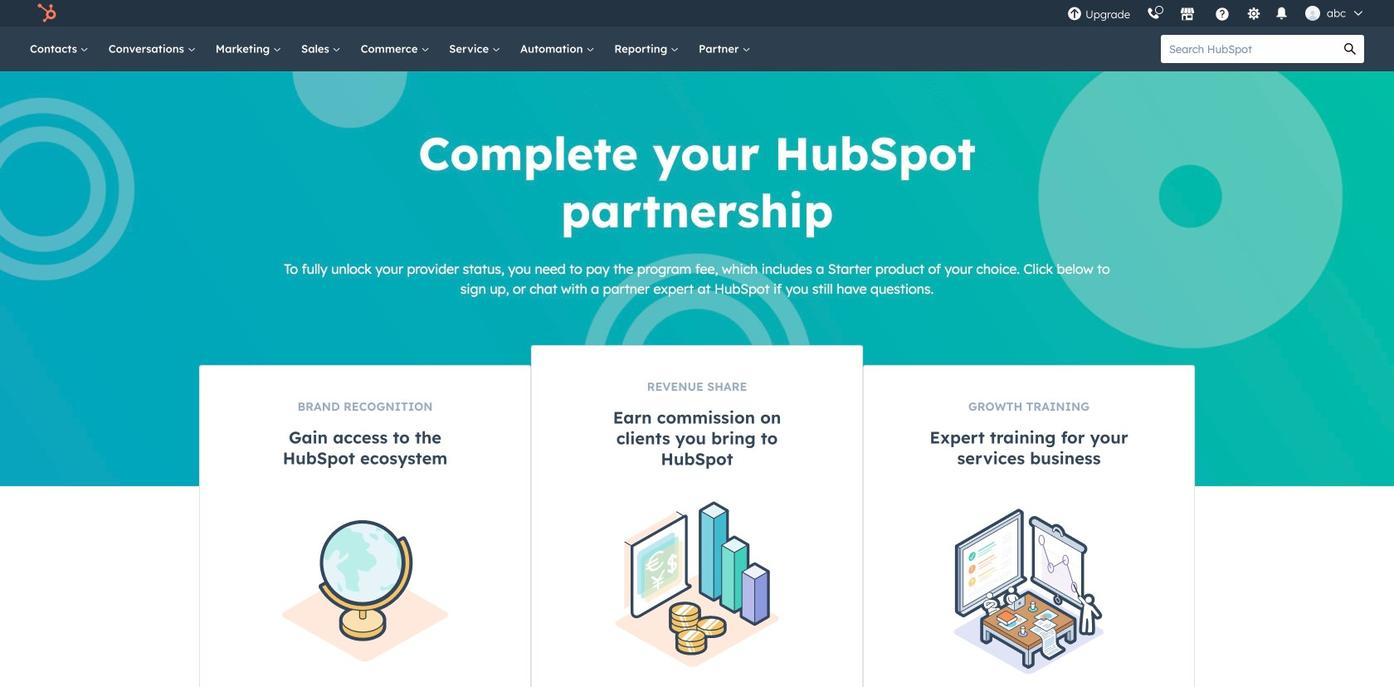 Task type: vqa. For each thing, say whether or not it's contained in the screenshot.
Search Hubspot search box
yes



Task type: locate. For each thing, give the bounding box(es) containing it.
marketplaces image
[[1180, 7, 1195, 22]]

garebear orlando image
[[1306, 6, 1321, 21]]

Search HubSpot search field
[[1161, 35, 1336, 63]]

menu
[[1059, 0, 1375, 27]]



